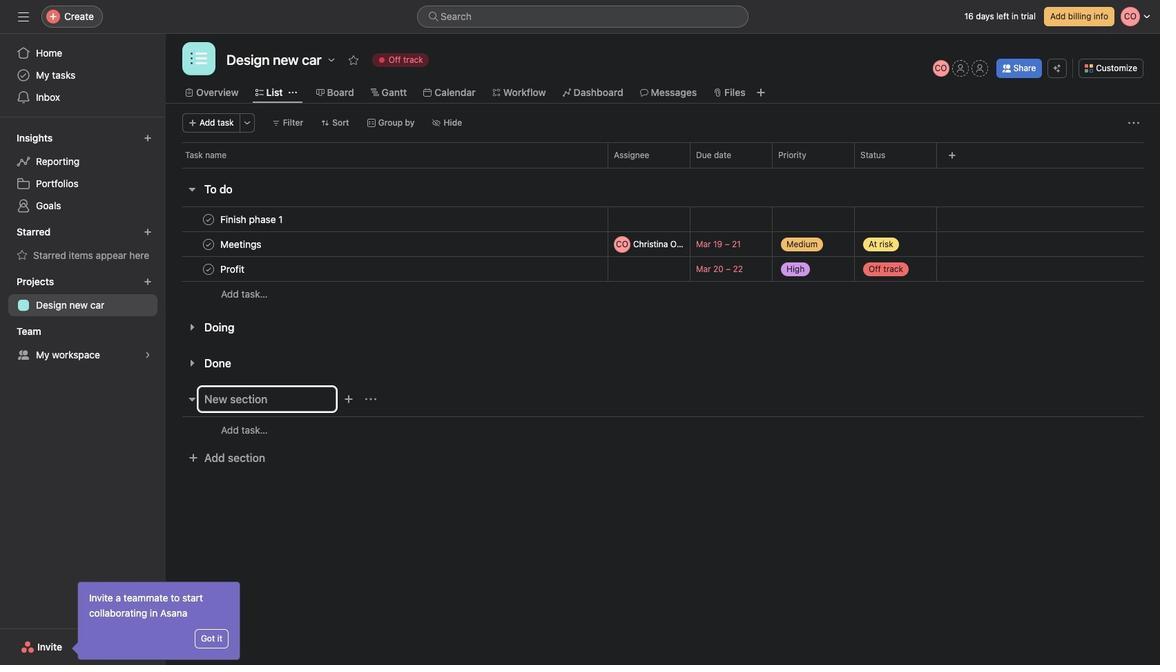 Task type: describe. For each thing, give the bounding box(es) containing it.
meetings cell
[[166, 231, 608, 257]]

task name text field for finish phase 1 cell
[[218, 212, 287, 226]]

add to starred image
[[348, 55, 359, 66]]

new insights image
[[144, 134, 152, 142]]

task name text field for profit cell
[[218, 262, 249, 276]]

collapse task list for this group image
[[186, 394, 198, 405]]

list image
[[191, 50, 207, 67]]

finish phase 1 cell
[[166, 206, 608, 232]]

mark complete image for task name text box inside profit cell
[[200, 261, 217, 277]]

see details, my workspace image
[[144, 351, 152, 359]]

header to do tree grid
[[166, 206, 1160, 307]]

insights element
[[0, 126, 166, 220]]

add field image
[[948, 151, 956, 160]]

global element
[[0, 34, 166, 117]]

Mark complete checkbox
[[200, 261, 217, 277]]

teams element
[[0, 319, 166, 369]]

more section actions image
[[365, 394, 376, 405]]



Task type: locate. For each thing, give the bounding box(es) containing it.
mark complete image inside finish phase 1 cell
[[200, 211, 217, 228]]

new project or portfolio image
[[144, 278, 152, 286]]

mark complete image up mark complete image
[[200, 211, 217, 228]]

2 mark complete checkbox from the top
[[200, 236, 217, 252]]

task name text field inside profit cell
[[218, 262, 249, 276]]

expand task list for this group image
[[186, 358, 198, 369]]

1 vertical spatial task name text field
[[218, 262, 249, 276]]

mark complete image
[[200, 211, 217, 228], [200, 261, 217, 277]]

task name text field right mark complete option
[[218, 262, 249, 276]]

1 vertical spatial mark complete checkbox
[[200, 236, 217, 252]]

row
[[166, 142, 1160, 168], [182, 167, 1144, 169], [166, 206, 1160, 232], [166, 231, 1160, 257], [166, 256, 1160, 282], [166, 281, 1160, 307], [166, 416, 1160, 443]]

1 mark complete checkbox from the top
[[200, 211, 217, 228]]

Task name text field
[[218, 212, 287, 226], [218, 262, 249, 276]]

tooltip
[[74, 582, 240, 660]]

list box
[[417, 6, 749, 28]]

hide sidebar image
[[18, 11, 29, 22]]

mark complete checkbox inside finish phase 1 cell
[[200, 211, 217, 228]]

1 vertical spatial mark complete image
[[200, 261, 217, 277]]

2 task name text field from the top
[[218, 262, 249, 276]]

1 mark complete image from the top
[[200, 211, 217, 228]]

add a task to this group image
[[343, 394, 354, 405]]

Task name text field
[[218, 237, 266, 251]]

1 task name text field from the top
[[218, 212, 287, 226]]

2 mark complete image from the top
[[200, 261, 217, 277]]

0 vertical spatial mark complete checkbox
[[200, 211, 217, 228]]

mark complete checkbox up mark complete image
[[200, 211, 217, 228]]

manage project members image
[[933, 60, 949, 77]]

mark complete image down mark complete image
[[200, 261, 217, 277]]

mark complete checkbox up mark complete option
[[200, 236, 217, 252]]

tab actions image
[[288, 88, 297, 97]]

add tab image
[[755, 87, 766, 98]]

mark complete image for task name text box inside the finish phase 1 cell
[[200, 211, 217, 228]]

ask ai image
[[1053, 64, 1062, 73]]

projects element
[[0, 269, 166, 319]]

mark complete checkbox for task name text field
[[200, 236, 217, 252]]

add items to starred image
[[144, 228, 152, 236]]

more actions image
[[1128, 117, 1139, 128]]

0 vertical spatial task name text field
[[218, 212, 287, 226]]

mark complete checkbox for task name text box inside the finish phase 1 cell
[[200, 211, 217, 228]]

New section text field
[[198, 387, 336, 412]]

mark complete image inside profit cell
[[200, 261, 217, 277]]

task name text field up task name text field
[[218, 212, 287, 226]]

expand task list for this group image
[[186, 322, 198, 333]]

task name text field inside finish phase 1 cell
[[218, 212, 287, 226]]

starred element
[[0, 220, 166, 269]]

collapse task list for this group image
[[186, 184, 198, 195]]

mark complete checkbox inside meetings cell
[[200, 236, 217, 252]]

0 vertical spatial mark complete image
[[200, 211, 217, 228]]

Mark complete checkbox
[[200, 211, 217, 228], [200, 236, 217, 252]]

more actions image
[[243, 119, 251, 127]]

mark complete image
[[200, 236, 217, 252]]

profit cell
[[166, 256, 608, 282]]



Task type: vqa. For each thing, say whether or not it's contained in the screenshot.
Task Name text box within the Meetings cell
yes



